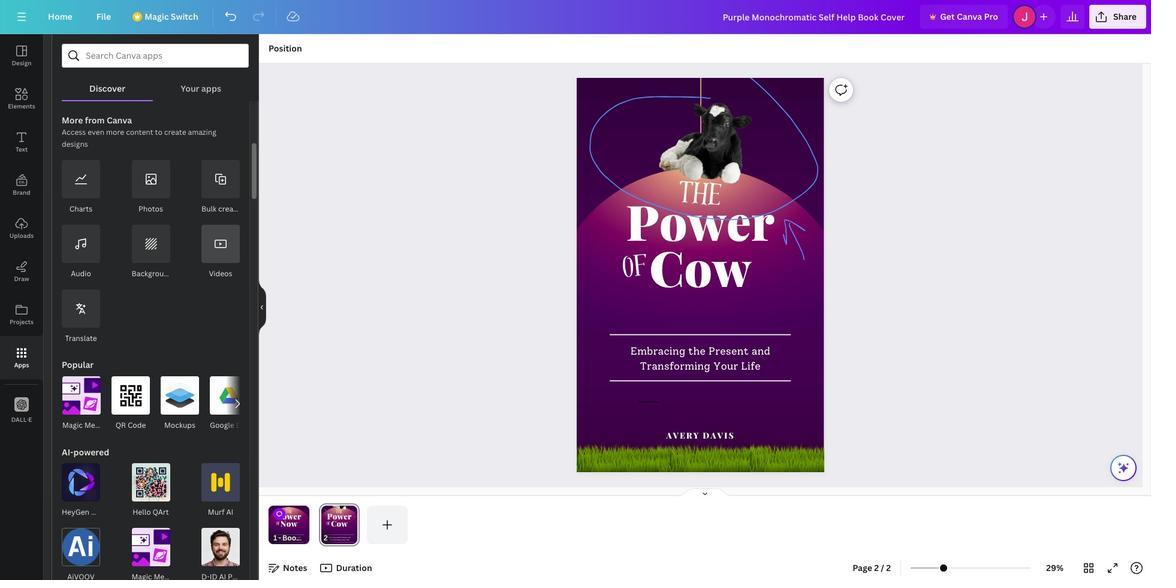 Task type: describe. For each thing, give the bounding box(es) containing it.
qart
[[153, 507, 169, 518]]

1 horizontal spatial your
[[291, 539, 295, 541]]

amazing
[[188, 127, 216, 137]]

qr
[[116, 420, 126, 431]]

from
[[85, 115, 105, 126]]

charts
[[69, 204, 92, 214]]

magic switch
[[145, 11, 198, 22]]

pro
[[984, 11, 998, 22]]

powered
[[73, 447, 109, 458]]

29%
[[1047, 563, 1064, 574]]

uploads
[[10, 231, 34, 240]]

avery
[[667, 430, 700, 441]]

ai-
[[62, 447, 73, 458]]

apps
[[201, 83, 221, 94]]

heygen ai avatars
[[62, 507, 126, 518]]

draw button
[[0, 250, 43, 293]]

brand
[[13, 188, 30, 197]]

get canva pro
[[940, 11, 998, 22]]

content
[[126, 127, 153, 137]]

switch
[[171, 11, 198, 22]]

power cow
[[626, 188, 775, 300]]

page
[[853, 563, 872, 574]]

1 2 from the left
[[874, 563, 879, 574]]

bulk
[[201, 204, 217, 214]]

canva inside button
[[957, 11, 982, 22]]

0 horizontal spatial present
[[290, 537, 297, 539]]

avery davis
[[667, 430, 735, 441]]

discover
[[89, 83, 125, 94]]

discover button
[[62, 68, 153, 100]]

power for now
[[277, 511, 301, 522]]

of for of the
[[276, 520, 281, 529]]

your apps button
[[153, 68, 249, 100]]

Search Canva apps search field
[[86, 44, 225, 67]]

avatars
[[100, 507, 126, 518]]

file button
[[87, 5, 121, 29]]

media
[[85, 420, 106, 431]]

code
[[128, 420, 146, 431]]

main menu bar
[[0, 0, 1151, 34]]

home
[[48, 11, 72, 22]]

file
[[96, 11, 111, 22]]

1 vertical spatial transforming
[[279, 539, 291, 541]]

notes button
[[264, 559, 312, 578]]

create inside more from canva element
[[218, 204, 240, 214]]

elements
[[8, 102, 35, 110]]

0 horizontal spatial and
[[298, 537, 301, 539]]

google
[[210, 420, 234, 431]]

hide image
[[258, 279, 266, 336]]

canva assistant image
[[1117, 461, 1131, 476]]

2 2 from the left
[[887, 563, 891, 574]]

share button
[[1090, 5, 1147, 29]]

designs
[[62, 139, 88, 149]]

position
[[269, 43, 302, 54]]

home link
[[38, 5, 82, 29]]

dall·e
[[11, 415, 32, 424]]

Design title text field
[[713, 5, 916, 29]]

page 2 / 2 button
[[848, 559, 896, 578]]

notes
[[283, 563, 307, 574]]

0 horizontal spatial life
[[296, 539, 299, 541]]

/
[[881, 563, 885, 574]]

1 vertical spatial embracing
[[278, 537, 287, 539]]

mockups
[[164, 420, 195, 431]]

0 vertical spatial and
[[752, 345, 771, 358]]

text
[[16, 145, 28, 154]]

hide pages image
[[676, 488, 734, 498]]

hello
[[133, 507, 151, 518]]

davis
[[703, 430, 735, 441]]

power now
[[277, 511, 301, 529]]

more from canva element
[[62, 160, 240, 345]]

1 vertical spatial your
[[714, 360, 739, 373]]

29% button
[[1036, 559, 1075, 578]]

page 2 / 2
[[853, 563, 891, 574]]

photos
[[139, 204, 163, 214]]

more from canva access even more content to create amazing designs
[[62, 115, 216, 149]]

ai-powered
[[62, 447, 109, 458]]



Task type: vqa. For each thing, say whether or not it's contained in the screenshot.
"of" in OF THE
yes



Task type: locate. For each thing, give the bounding box(es) containing it.
0 vertical spatial your
[[181, 83, 199, 94]]

projects
[[10, 318, 34, 326]]

0 vertical spatial magic
[[145, 11, 169, 22]]

magic for magic media
[[62, 420, 83, 431]]

1 horizontal spatial ai
[[226, 507, 233, 518]]

1 vertical spatial embracing the present and transforming your life
[[278, 537, 301, 541]]

1 vertical spatial of
[[276, 520, 281, 529]]

of the
[[276, 508, 293, 529]]

1 vertical spatial canva
[[107, 115, 132, 126]]

your inside button
[[181, 83, 199, 94]]

Page title text field
[[333, 533, 338, 545]]

draw
[[14, 275, 29, 283]]

1 horizontal spatial embracing the present and transforming your life
[[631, 345, 771, 373]]

your apps
[[181, 83, 221, 94]]

murf ai
[[208, 507, 233, 518]]

1 vertical spatial present
[[290, 537, 297, 539]]

transforming down now
[[279, 539, 291, 541]]

0 horizontal spatial create
[[164, 127, 186, 137]]

dall·e button
[[0, 389, 43, 432]]

0 horizontal spatial 2
[[874, 563, 879, 574]]

duration
[[336, 563, 372, 574]]

create
[[164, 127, 186, 137], [218, 204, 240, 214]]

bulk create
[[201, 204, 240, 214]]

ai right murf
[[226, 507, 233, 518]]

dm
[[639, 400, 643, 404]]

ai left "avatars"
[[91, 507, 98, 518]]

power
[[626, 188, 775, 254], [277, 511, 301, 522]]

1 horizontal spatial 2
[[887, 563, 891, 574]]

magic left switch at left
[[145, 11, 169, 22]]

2 left /
[[874, 563, 879, 574]]

get
[[940, 11, 955, 22]]

create right the to
[[164, 127, 186, 137]]

ai for heygen
[[91, 507, 98, 518]]

drive
[[236, 420, 255, 431]]

design button
[[0, 34, 43, 77]]

uploads button
[[0, 207, 43, 250]]

hello qart
[[133, 507, 169, 518]]

canva
[[957, 11, 982, 22], [107, 115, 132, 126]]

0 horizontal spatial transforming
[[279, 539, 291, 541]]

background
[[132, 269, 173, 279]]

projects button
[[0, 293, 43, 336]]

audio
[[71, 269, 91, 279]]

of for of
[[621, 244, 651, 296]]

ai
[[91, 507, 98, 518], [226, 507, 233, 518]]

0 vertical spatial canva
[[957, 11, 982, 22]]

0 vertical spatial of
[[621, 244, 651, 296]]

0 vertical spatial embracing
[[631, 345, 686, 358]]

cow
[[650, 234, 752, 300]]

side panel tab list
[[0, 34, 43, 432]]

present
[[709, 345, 749, 358], [290, 537, 297, 539]]

1 horizontal spatial power
[[626, 188, 775, 254]]

2 ai from the left
[[226, 507, 233, 518]]

1 vertical spatial create
[[218, 204, 240, 214]]

1 horizontal spatial and
[[752, 345, 771, 358]]

0 horizontal spatial of
[[276, 520, 281, 529]]

dm serif display
[[639, 400, 660, 404]]

brand button
[[0, 164, 43, 207]]

serif
[[644, 400, 650, 404]]

transforming up display
[[640, 360, 711, 373]]

0 vertical spatial life
[[741, 360, 761, 373]]

2 right /
[[887, 563, 891, 574]]

the
[[677, 170, 724, 224], [689, 345, 706, 358], [285, 508, 293, 517], [287, 537, 290, 539]]

videos
[[209, 269, 232, 279]]

1 horizontal spatial life
[[741, 360, 761, 373]]

embracing up display
[[631, 345, 686, 358]]

more
[[106, 127, 124, 137]]

0 vertical spatial create
[[164, 127, 186, 137]]

1 horizontal spatial of
[[621, 244, 651, 296]]

qr code
[[116, 420, 146, 431]]

1 ai from the left
[[91, 507, 98, 518]]

of
[[621, 244, 651, 296], [276, 520, 281, 529]]

ai for murf
[[226, 507, 233, 518]]

embracing down now
[[278, 537, 287, 539]]

transforming
[[640, 360, 711, 373], [279, 539, 291, 541]]

heygen
[[62, 507, 89, 518]]

the inside of the
[[285, 508, 293, 517]]

get canva pro button
[[921, 5, 1008, 29]]

canva left pro
[[957, 11, 982, 22]]

0 horizontal spatial embracing the present and transforming your life
[[278, 537, 301, 541]]

0 horizontal spatial power
[[277, 511, 301, 522]]

canva up more
[[107, 115, 132, 126]]

1 horizontal spatial create
[[218, 204, 240, 214]]

text button
[[0, 121, 43, 164]]

now
[[281, 519, 298, 529]]

create right the bulk
[[218, 204, 240, 214]]

0 horizontal spatial ai
[[91, 507, 98, 518]]

popular
[[62, 359, 94, 371]]

0 horizontal spatial canva
[[107, 115, 132, 126]]

share
[[1114, 11, 1137, 22]]

1 horizontal spatial embracing
[[631, 345, 686, 358]]

0 horizontal spatial embracing
[[278, 537, 287, 539]]

0 horizontal spatial your
[[181, 83, 199, 94]]

magic inside button
[[145, 11, 169, 22]]

1 horizontal spatial present
[[709, 345, 749, 358]]

0 vertical spatial power
[[626, 188, 775, 254]]

2 horizontal spatial your
[[714, 360, 739, 373]]

canva inside more from canva access even more content to create amazing designs
[[107, 115, 132, 126]]

page 2 image
[[319, 506, 360, 545]]

position button
[[264, 39, 307, 58]]

design
[[12, 59, 32, 67]]

apps
[[14, 361, 29, 369]]

life
[[741, 360, 761, 373], [296, 539, 299, 541]]

more
[[62, 115, 83, 126]]

0 horizontal spatial magic
[[62, 420, 83, 431]]

1 horizontal spatial transforming
[[640, 360, 711, 373]]

create inside more from canva access even more content to create amazing designs
[[164, 127, 186, 137]]

elements button
[[0, 77, 43, 121]]

0 vertical spatial present
[[709, 345, 749, 358]]

1 horizontal spatial magic
[[145, 11, 169, 22]]

1 vertical spatial power
[[277, 511, 301, 522]]

1 vertical spatial life
[[296, 539, 299, 541]]

1 vertical spatial magic
[[62, 420, 83, 431]]

0 vertical spatial embracing the present and transforming your life
[[631, 345, 771, 373]]

2 vertical spatial your
[[291, 539, 295, 541]]

even
[[88, 127, 104, 137]]

murf
[[208, 507, 225, 518]]

magic media
[[62, 420, 106, 431]]

magic for magic switch
[[145, 11, 169, 22]]

magic left media
[[62, 420, 83, 431]]

to
[[155, 127, 162, 137]]

your
[[181, 83, 199, 94], [714, 360, 739, 373], [291, 539, 295, 541]]

apps button
[[0, 336, 43, 380]]

google drive
[[210, 420, 255, 431]]

access
[[62, 127, 86, 137]]

power for cow
[[626, 188, 775, 254]]

display
[[650, 400, 660, 404]]

0 vertical spatial transforming
[[640, 360, 711, 373]]

magic switch button
[[125, 5, 208, 29]]

translate
[[65, 333, 97, 344]]

of inside of the
[[276, 520, 281, 529]]

duration button
[[317, 559, 377, 578]]

1 vertical spatial and
[[298, 537, 301, 539]]

1 horizontal spatial canva
[[957, 11, 982, 22]]



